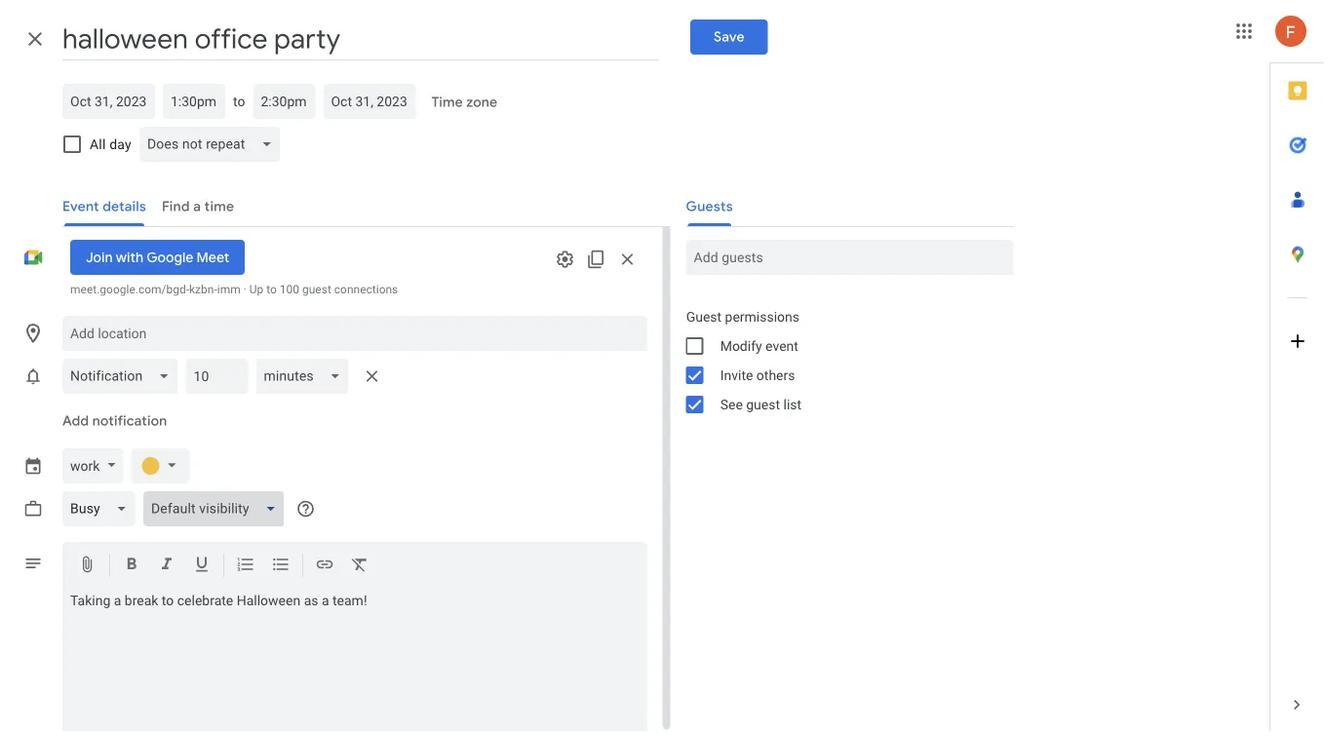 Task type: locate. For each thing, give the bounding box(es) containing it.
group
[[671, 302, 1014, 419]]

0 horizontal spatial to
[[162, 593, 174, 609]]

add
[[62, 413, 89, 430]]

100
[[280, 283, 299, 297]]

taking a break to celebrate halloween as a team!
[[70, 593, 367, 609]]

1 a from the left
[[114, 593, 121, 609]]

1 vertical spatial guest
[[746, 396, 780, 413]]

as
[[304, 593, 318, 609]]

group containing guest permissions
[[671, 302, 1014, 419]]

guest
[[302, 283, 331, 297], [746, 396, 780, 413]]

guest
[[686, 309, 722, 325]]

underline image
[[192, 555, 212, 578]]

all
[[90, 136, 106, 152]]

0 horizontal spatial guest
[[302, 283, 331, 297]]

time zone
[[432, 94, 498, 111]]

to
[[233, 93, 245, 109], [266, 283, 277, 297], [162, 593, 174, 609]]

0 vertical spatial to
[[233, 93, 245, 109]]

bulleted list image
[[271, 555, 291, 578]]

tab list
[[1271, 63, 1325, 678]]

time
[[432, 94, 463, 111]]

kzbn-
[[189, 283, 217, 297]]

add notification
[[62, 413, 167, 430]]

zone
[[466, 94, 498, 111]]

day
[[109, 136, 132, 152]]

2 horizontal spatial to
[[266, 283, 277, 297]]

2 vertical spatial to
[[162, 593, 174, 609]]

a right as
[[322, 593, 329, 609]]

0 horizontal spatial a
[[114, 593, 121, 609]]

guest right 100
[[302, 283, 331, 297]]

permissions
[[725, 309, 800, 325]]

meet.google.com/bgd-
[[70, 283, 189, 297]]

to left end time text field
[[233, 93, 245, 109]]

guest left list
[[746, 396, 780, 413]]

with
[[116, 249, 144, 266]]

see
[[720, 396, 743, 413]]

join
[[86, 249, 113, 266]]

a left break
[[114, 593, 121, 609]]

remove formatting image
[[350, 555, 370, 578]]

1 horizontal spatial a
[[322, 593, 329, 609]]

to right 'up' at the top left of page
[[266, 283, 277, 297]]

bold image
[[122, 555, 141, 578]]

modify event
[[720, 338, 799, 354]]

Guests text field
[[694, 240, 1006, 275]]

None field
[[139, 127, 288, 162], [62, 359, 186, 394], [256, 359, 357, 394], [62, 492, 143, 527], [143, 492, 292, 527], [139, 127, 288, 162], [62, 359, 186, 394], [256, 359, 357, 394], [62, 492, 143, 527], [143, 492, 292, 527]]

up
[[249, 283, 264, 297]]

taking
[[70, 593, 110, 609]]

others
[[757, 367, 795, 383]]

to right break
[[162, 593, 174, 609]]

formatting options toolbar
[[62, 542, 647, 590]]

join with google meet
[[86, 249, 229, 266]]

to inside 'description' 'text box'
[[162, 593, 174, 609]]

time zone button
[[424, 85, 505, 120]]

a
[[114, 593, 121, 609], [322, 593, 329, 609]]

1 horizontal spatial guest
[[746, 396, 780, 413]]

break
[[125, 593, 158, 609]]



Task type: vqa. For each thing, say whether or not it's contained in the screenshot.
See
yes



Task type: describe. For each thing, give the bounding box(es) containing it.
Title text field
[[62, 18, 660, 60]]

meet.google.com/bgd-kzbn-imm · up to 100 guest connections
[[70, 283, 398, 297]]

modify
[[720, 338, 762, 354]]

Minutes in advance for notification number field
[[194, 359, 240, 394]]

numbered list image
[[236, 555, 256, 578]]

Start date text field
[[70, 90, 147, 113]]

all day
[[90, 136, 132, 152]]

google
[[146, 249, 193, 266]]

event
[[766, 338, 799, 354]]

Start time text field
[[171, 90, 218, 113]]

notification
[[92, 413, 167, 430]]

1 vertical spatial to
[[266, 283, 277, 297]]

team!
[[333, 593, 367, 609]]

10 minutes before element
[[62, 355, 388, 398]]

End date text field
[[331, 90, 408, 113]]

Location text field
[[70, 316, 640, 351]]

work
[[70, 458, 100, 474]]

halloween
[[237, 593, 301, 609]]

list
[[784, 396, 802, 413]]

1 horizontal spatial to
[[233, 93, 245, 109]]

italic image
[[157, 555, 177, 578]]

see guest list
[[720, 396, 802, 413]]

add notification button
[[55, 398, 175, 445]]

guest permissions
[[686, 309, 800, 325]]

insert link image
[[315, 555, 335, 578]]

connections
[[334, 283, 398, 297]]

2 a from the left
[[322, 593, 329, 609]]

0 vertical spatial guest
[[302, 283, 331, 297]]

End time text field
[[261, 90, 308, 113]]

imm
[[217, 283, 241, 297]]

invite others
[[720, 367, 795, 383]]

invite
[[720, 367, 753, 383]]

meet
[[197, 249, 229, 266]]

save button
[[691, 20, 768, 55]]

Description text field
[[62, 593, 647, 733]]

save
[[714, 28, 745, 46]]

celebrate
[[177, 593, 233, 609]]

·
[[243, 283, 247, 297]]

join with google meet link
[[70, 240, 245, 275]]



